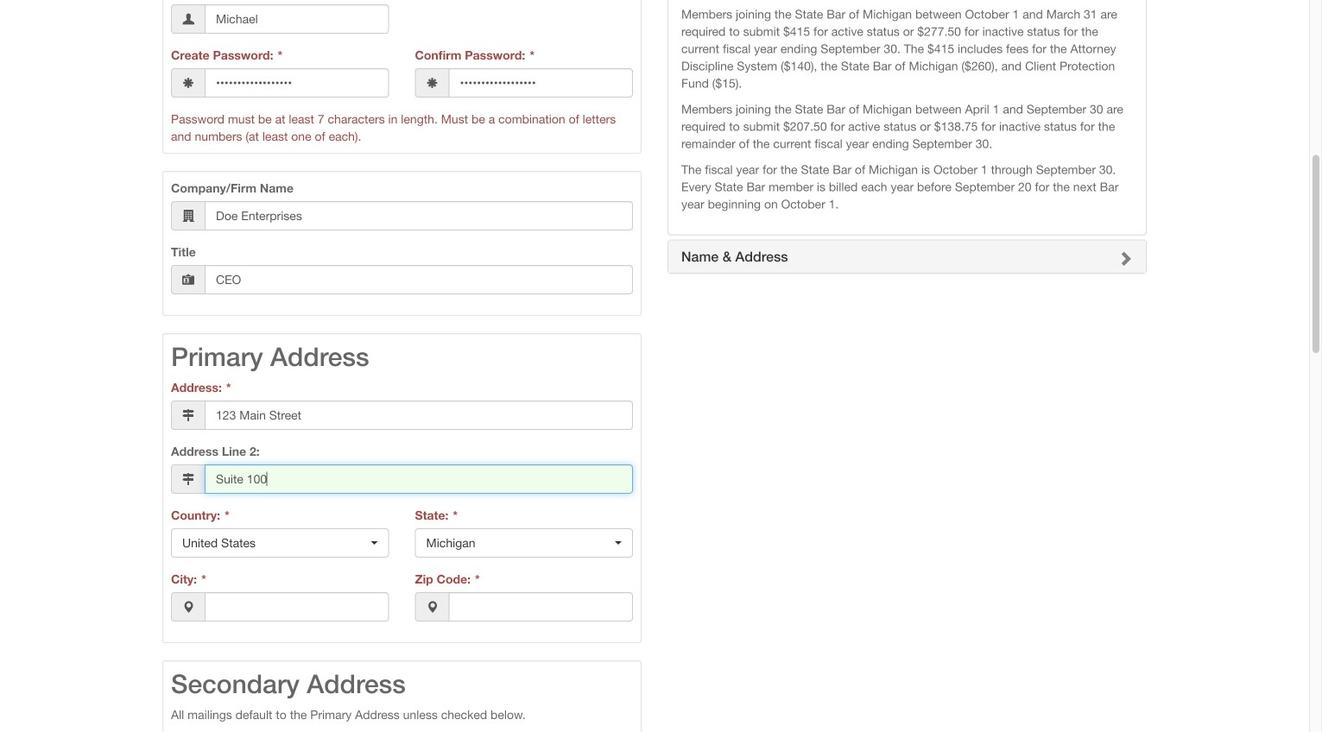 Task type: locate. For each thing, give the bounding box(es) containing it.
map signs image
[[182, 473, 194, 485]]

map marker image
[[426, 601, 438, 614]]

password... password field
[[205, 68, 389, 98]]

None text field
[[205, 4, 389, 34], [205, 201, 633, 231], [205, 401, 633, 430], [205, 465, 633, 494], [205, 593, 389, 622], [205, 4, 389, 34], [205, 201, 633, 231], [205, 401, 633, 430], [205, 465, 633, 494], [205, 593, 389, 622]]

map marker image
[[182, 601, 194, 614]]

None text field
[[205, 265, 633, 295], [449, 593, 633, 622], [205, 265, 633, 295], [449, 593, 633, 622]]



Task type: vqa. For each thing, say whether or not it's contained in the screenshot.
right map marker image
yes



Task type: describe. For each thing, give the bounding box(es) containing it.
map signs image
[[182, 409, 194, 422]]

confirm password... password field
[[449, 68, 633, 98]]



